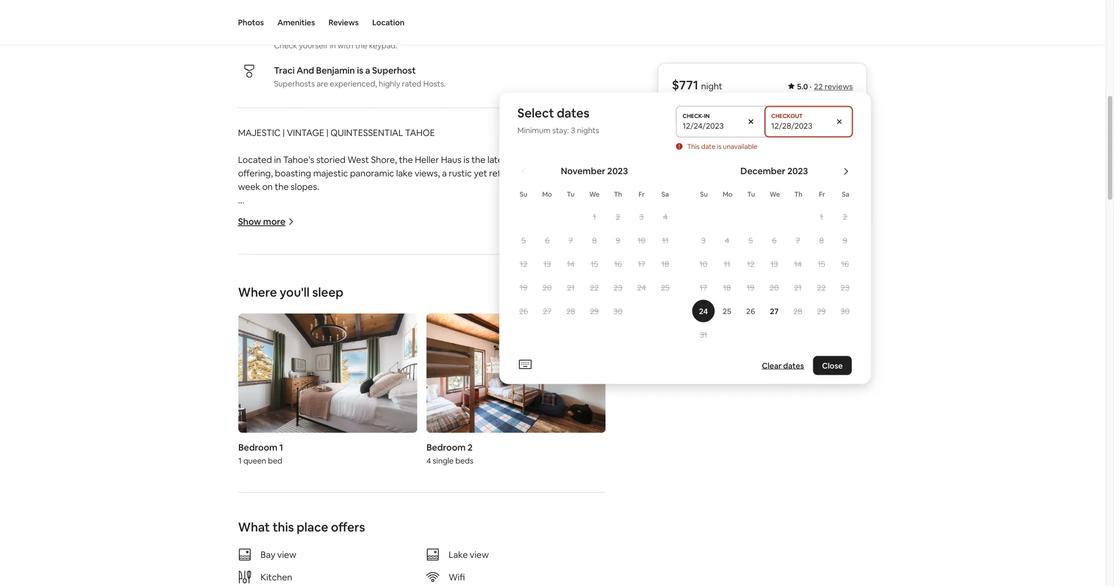 Task type: describe. For each thing, give the bounding box(es) containing it.
30 for 2nd 30 button from left
[[841, 306, 850, 316]]

2 vertical spatial tahoe
[[537, 464, 562, 476]]

21 for first 21 'button' from the right
[[794, 283, 802, 293]]

2 su from the left
[[700, 190, 708, 198]]

11 for the bottommost 11 button
[[724, 259, 731, 269]]

with inside self check-in check yourself in with the keypad.
[[338, 40, 353, 51]]

is inside located in tahoe's storied west shore, the heller haus is the latest stayluxe rubicon offering, boasting majestic panoramic lake views, a rustic yet refined setting to enjoy a week on the slopes.
[[464, 154, 470, 165]]

hearth
[[276, 275, 304, 287]]

but
[[398, 424, 412, 435]]

from
[[512, 437, 533, 449]]

1 7 button from the left
[[559, 229, 583, 252]]

2 19 button from the left
[[739, 276, 763, 299]]

stay:
[[552, 125, 569, 135]]

4 - from the top
[[238, 275, 241, 287]]

in up yourself
[[321, 26, 328, 38]]

and up mesh
[[306, 275, 322, 287]]

20 for 1st 20 button from the right
[[770, 283, 779, 293]]

add date
[[770, 121, 803, 131]]

bay view
[[261, 549, 296, 561]]

view inside - panoramic lake view ~ 3000 sq ft luxury lodge - 5 bedrooms, 1 king, 3 queens, 4 twins bunks, (sleeps up to 12) - 4 bathrooms
[[307, 208, 327, 219]]

1 19 button from the left
[[512, 276, 536, 299]]

- panoramic lake view ~ 3000 sq ft luxury lodge - 5 bedrooms, 1 king, 3 queens, 4 twins bunks, (sleeps up to 12) - 4 bathrooms
[[238, 208, 495, 260]]

for up soaring
[[272, 410, 284, 422]]

your inside a home for all seasons, and retaining its gorgeous redwood post and beam architecture and soaring granite fireplace, this cozy but spacious mountain lodge is the perfect basecamp for all of your tahoe adventures. enjoy panoramic views from rubicon peak to mt rose, and sapphire blue waters that appear to be so close you could almost reach it. the heller haus is perched atop a vista that allows for a truly four season tahoe experience.
[[319, 437, 337, 449]]

2 29 from the left
[[817, 306, 826, 316]]

calendar application
[[500, 153, 1114, 356]]

1 vertical spatial 11 button
[[715, 253, 739, 275]]

mudroom.
[[254, 545, 297, 557]]

1 button for november 2023
[[583, 206, 606, 228]]

majestic
[[313, 167, 348, 179]]

warmth
[[311, 532, 343, 543]]

1 28 button from the left
[[559, 300, 583, 322]]

granite
[[243, 275, 274, 287]]

1 - from the top
[[238, 208, 241, 219]]

a left vista
[[371, 464, 376, 476]]

2 15 button from the left
[[810, 253, 834, 275]]

and right "rose,"
[[275, 451, 291, 462]]

1 28 from the left
[[566, 306, 575, 316]]

2 29 button from the left
[[810, 300, 834, 322]]

the left 'slopes,'
[[533, 370, 547, 381]]

1 vertical spatial that
[[399, 464, 416, 476]]

refined for delivering
[[464, 356, 494, 368]]

0 horizontal spatial that
[[380, 451, 398, 462]]

bedroom for bedroom 2
[[426, 442, 465, 453]]

and down the rich
[[238, 370, 254, 381]]

and up lodge
[[504, 410, 519, 422]]

31
[[700, 330, 708, 340]]

19 for 1st 19 button from the right
[[747, 283, 755, 293]]

luxury
[[290, 221, 317, 233]]

1 horizontal spatial unload
[[476, 532, 504, 543]]

1 30 button from the left
[[606, 300, 630, 322]]

dates for clear
[[783, 361, 804, 371]]

2 6 button from the left
[[763, 229, 786, 252]]

and up fireplace,
[[334, 410, 350, 422]]

11 for the topmost 11 button
[[662, 235, 669, 245]]

traci and benjamin covers the service fee for their guests.
[[672, 246, 818, 280]]

1 fr from the left
[[639, 190, 645, 198]]

queens,
[[332, 235, 366, 246]]

for inside traci and benjamin covers the service fee for their guests.
[[764, 258, 776, 269]]

0 vertical spatial 24
[[637, 283, 646, 293]]

0 vertical spatial 25 button
[[654, 276, 677, 299]]

almost
[[532, 451, 560, 462]]

2 9 from the left
[[843, 235, 848, 245]]

a home for all seasons, and retaining its gorgeous redwood post and beam architecture and soaring granite fireplace, this cozy but spacious mountain lodge is the perfect basecamp for all of your tahoe adventures. enjoy panoramic views from rubicon peak to mt rose, and sapphire blue waters that appear to be so close you could almost reach it. the heller haus is perched atop a vista that allows for a truly four season tahoe experience.
[[238, 410, 603, 489]]

the down warmth
[[326, 545, 340, 557]]

your down can
[[458, 545, 476, 557]]

kitchen
[[261, 572, 292, 583]]

the up delivering
[[426, 343, 440, 354]]

you inside thoughtfully renovated and restored in 2023, the heller haus returns to tahoe with the rich character of a classic alpine lodge, while delivering refined modern appointments and stunning design allowing you to unwind after an exhilarating day on the slopes, or a an epic day out on the lake.
[[359, 370, 374, 381]]

heller inside greeted with the warmth of alder and redwoods, you can unload your gear as you enter the mudroom. shake the snow off your boots, unload your gear, and head inside the old growth redwood halls of heller haus.
[[341, 559, 365, 570]]

·
[[810, 82, 812, 92]]

and down a
[[238, 424, 254, 435]]

availability
[[755, 186, 800, 197]]

3 inside - panoramic lake view ~ 3000 sq ft luxury lodge - 5 bedrooms, 1 king, 3 queens, 4 twins bunks, (sleeps up to 12) - 4 bathrooms
[[325, 235, 331, 246]]

redwood inside greeted with the warmth of alder and redwoods, you can unload your gear as you enter the mudroom. shake the snow off your boots, unload your gear, and head inside the old growth redwood halls of heller haus.
[[270, 559, 308, 570]]

clear dates button
[[758, 356, 809, 375]]

1 vertical spatial 25
[[723, 306, 732, 316]]

3 inside the select dates minimum stay: 3 nights
[[571, 125, 575, 135]]

the inside traci and benjamin covers the service fee for their guests.
[[701, 258, 715, 269]]

heller inside located in tahoe's storied west shore, the heller haus is the latest stayluxe rubicon offering, boasting majestic panoramic lake views, a rustic yet refined setting to enjoy a week on the slopes.
[[415, 154, 439, 165]]

2 13 button from the left
[[763, 253, 786, 275]]

bed
[[268, 455, 282, 466]]

this for what this place offers
[[273, 519, 294, 535]]

latest
[[488, 154, 511, 165]]

offering,
[[238, 167, 273, 179]]

a right enjoy
[[588, 167, 592, 179]]

1 vertical spatial an
[[238, 383, 248, 395]]

~
[[238, 221, 243, 233]]

shake
[[299, 545, 324, 557]]

inside
[[541, 545, 565, 557]]

view for lake view
[[470, 549, 489, 561]]

renovated
[[293, 343, 335, 354]]

rustic
[[449, 167, 472, 179]]

your up haus.
[[379, 545, 398, 557]]

retaining
[[352, 410, 388, 422]]

1 horizontal spatial 24
[[699, 306, 708, 316]]

burning
[[349, 275, 381, 287]]

1 horizontal spatial 24 button
[[692, 300, 715, 322]]

2 - from the top
[[238, 235, 241, 246]]

23 for first 23 button from right
[[841, 283, 850, 293]]

and right gear,
[[500, 545, 516, 557]]

enjoy
[[417, 437, 439, 449]]

a left rustic
[[442, 167, 447, 179]]

0 horizontal spatial 24 button
[[630, 276, 654, 299]]

soaring
[[256, 424, 286, 435]]

experienced,
[[330, 79, 377, 89]]

its
[[390, 410, 400, 422]]

2 for november 2023
[[616, 212, 620, 222]]

alpine
[[344, 356, 369, 368]]

2 26 from the left
[[746, 306, 755, 316]]

2 15 from the left
[[818, 259, 826, 269]]

1 9 button from the left
[[606, 229, 630, 252]]

1 9 from the left
[[616, 235, 620, 245]]

twins
[[376, 235, 398, 246]]

you left can
[[442, 532, 457, 543]]

2023 for november 2023
[[607, 165, 628, 177]]

photos button
[[238, 0, 264, 45]]

and up alpine
[[337, 343, 353, 354]]

30 for first 30 button from left
[[614, 306, 623, 316]]

1 we from the left
[[589, 190, 600, 198]]

2 28 from the left
[[794, 306, 803, 316]]

2 | from the left
[[326, 127, 329, 138]]

1 16 button from the left
[[606, 253, 630, 275]]

shore,
[[371, 154, 397, 165]]

haus for returns
[[468, 343, 488, 354]]

amenities
[[277, 17, 315, 28]]

1 12 button from the left
[[512, 253, 536, 275]]

after
[[419, 370, 439, 381]]

1 button for december 2023
[[810, 206, 834, 228]]

views,
[[415, 167, 440, 179]]

2 fr from the left
[[819, 190, 825, 198]]

to left "be"
[[431, 451, 440, 462]]

rated
[[402, 79, 422, 89]]

27 for 2nd 27 button from right
[[543, 306, 552, 316]]

0 vertical spatial all
[[286, 410, 295, 422]]

gorgeous
[[402, 410, 442, 422]]

2 sa from the left
[[842, 190, 850, 198]]

up
[[460, 235, 470, 246]]

tahoe inside thoughtfully renovated and restored in 2023, the heller haus returns to tahoe with the rich character of a classic alpine lodge, while delivering refined modern appointments and stunning design allowing you to unwind after an exhilarating day on the slopes, or a an epic day out on the lake.
[[533, 343, 558, 354]]

error image
[[676, 143, 683, 150]]

check inside self check-in check yourself in with the keypad.
[[274, 40, 297, 51]]

reviews
[[825, 82, 853, 92]]

experience.
[[238, 478, 286, 489]]

it.
[[587, 451, 595, 462]]

$771
[[672, 77, 699, 93]]

2 16 button from the left
[[834, 253, 857, 275]]

head
[[518, 545, 539, 557]]

of inside thoughtfully renovated and restored in 2023, the heller haus returns to tahoe with the rich character of a classic alpine lodge, while delivering refined modern appointments and stunning design allowing you to unwind after an exhilarating day on the slopes, or a an epic day out on the lake.
[[298, 356, 306, 368]]

redwood inside a home for all seasons, and retaining its gorgeous redwood post and beam architecture and soaring granite fireplace, this cozy but spacious mountain lodge is the perfect basecamp for all of your tahoe adventures. enjoy panoramic views from rubicon peak to mt rose, and sapphire blue waters that appear to be so close you could almost reach it. the heller haus is perched atop a vista that allows for a truly four season tahoe experience.
[[444, 410, 481, 422]]

to up it.
[[592, 437, 601, 449]]

to inside - panoramic lake view ~ 3000 sq ft luxury lodge - 5 bedrooms, 1 king, 3 queens, 4 twins bunks, (sleeps up to 12) - 4 bathrooms
[[472, 235, 481, 246]]

0 horizontal spatial 3 button
[[630, 206, 654, 228]]

on inside located in tahoe's storied west shore, the heller haus is the latest stayluxe rubicon offering, boasting majestic panoramic lake views, a rustic yet refined setting to enjoy a week on the slopes.
[[262, 181, 273, 192]]

lake.
[[331, 383, 350, 395]]

5 inside - panoramic lake view ~ 3000 sq ft luxury lodge - 5 bedrooms, 1 king, 3 queens, 4 twins bunks, (sleeps up to 12) - 4 bathrooms
[[243, 235, 248, 246]]

4 inside 'bedroom 2 4 single beds'
[[426, 455, 431, 466]]

as
[[547, 532, 556, 543]]

wifi
[[322, 289, 340, 300]]

1 16 from the left
[[614, 259, 622, 269]]

offers
[[331, 519, 365, 535]]

1 21 button from the left
[[559, 276, 583, 299]]

the up yet
[[472, 154, 486, 165]]

lake inside - panoramic lake view ~ 3000 sq ft luxury lodge - 5 bedrooms, 1 king, 3 queens, 4 twins bunks, (sleeps up to 12) - 4 bathrooms
[[289, 208, 305, 219]]

and for fee
[[761, 246, 778, 258]]

while
[[398, 356, 420, 368]]

the left lake.
[[315, 383, 329, 395]]

this date is unavailable
[[687, 142, 758, 151]]

1 horizontal spatial day
[[503, 370, 518, 381]]

23 for 1st 23 button
[[614, 283, 623, 293]]

12/24/2023
[[679, 121, 720, 131]]

the up the growth
[[238, 545, 252, 557]]

highly
[[379, 79, 400, 89]]

1 vertical spatial 18 button
[[715, 276, 739, 299]]

0 horizontal spatial service
[[686, 246, 716, 258]]

boots,
[[399, 545, 426, 557]]

panoramic inside located in tahoe's storied west shore, the heller haus is the latest stayluxe rubicon offering, boasting majestic panoramic lake views, a rustic yet refined setting to enjoy a week on the slopes.
[[350, 167, 394, 179]]

bedroom for bedroom 1
[[238, 442, 277, 453]]

self
[[274, 26, 290, 38]]

your up head
[[506, 532, 524, 543]]

2 vertical spatial on
[[303, 383, 313, 395]]

1 vertical spatial 17 button
[[692, 276, 715, 299]]

is left unavailable
[[717, 142, 722, 151]]

you'll
[[280, 285, 310, 301]]

0 vertical spatial 18 button
[[654, 253, 677, 275]]

exhilarating
[[453, 370, 501, 381]]

allowing
[[323, 370, 357, 381]]

14 for 1st 14 button from left
[[567, 259, 575, 269]]

to down lodge,
[[376, 370, 385, 381]]

1 horizontal spatial 4 button
[[715, 229, 739, 252]]

1 tu from the left
[[567, 190, 575, 198]]

1 vertical spatial all
[[297, 437, 306, 449]]

0 horizontal spatial 10
[[638, 235, 646, 245]]

of up the 'snow'
[[345, 532, 354, 543]]

hosts.
[[423, 79, 446, 89]]

location
[[372, 17, 405, 28]]

blue
[[331, 451, 348, 462]]

west
[[348, 154, 369, 165]]

cozy
[[377, 424, 396, 435]]

peak
[[570, 437, 590, 449]]

where you'll sleep region
[[234, 282, 610, 470]]

2 horizontal spatial on
[[520, 370, 531, 381]]

december 2023
[[741, 165, 808, 177]]

slopes,
[[549, 370, 577, 381]]

1 vertical spatial tahoe
[[339, 437, 365, 449]]

check-
[[292, 26, 321, 38]]

1 vertical spatial day
[[270, 383, 285, 395]]

benjamin for experienced,
[[316, 64, 355, 76]]

haus inside a home for all seasons, and retaining its gorgeous redwood post and beam architecture and soaring granite fireplace, this cozy but spacious mountain lodge is the perfect basecamp for all of your tahoe adventures. enjoy panoramic views from rubicon peak to mt rose, and sapphire blue waters that appear to be so close you could almost reach it. the heller haus is perched atop a vista that allows for a truly four season tahoe experience.
[[282, 464, 303, 476]]

queen
[[243, 455, 266, 466]]

1 vertical spatial unload
[[428, 545, 456, 557]]

5 for 1st 5 button from the right
[[749, 235, 753, 245]]

select
[[518, 105, 554, 121]]

storied
[[316, 154, 346, 165]]

architecture
[[547, 410, 598, 422]]

reach
[[562, 451, 585, 462]]

of right halls on the bottom of page
[[330, 559, 339, 570]]

2 7 from the left
[[796, 235, 800, 245]]

rubicon inside located in tahoe's storied west shore, the heller haus is the latest stayluxe rubicon offering, boasting majestic panoramic lake views, a rustic yet refined setting to enjoy a week on the slopes.
[[552, 154, 585, 165]]

majestic | vintage | quintessential tahoe
[[238, 127, 435, 138]]

thoughtfully renovated and restored in 2023, the heller haus returns to tahoe with the rich character of a classic alpine lodge, while delivering refined modern appointments and stunning design allowing you to unwind after an exhilarating day on the slopes, or a an epic day out on the lake.
[[238, 343, 597, 395]]

for down "be"
[[445, 464, 457, 476]]

post
[[483, 410, 502, 422]]

5 for 2nd 5 button from the right
[[522, 235, 526, 245]]

is up from
[[519, 424, 525, 435]]

(sleeps
[[429, 235, 458, 246]]

in inside thoughtfully renovated and restored in 2023, the heller haus returns to tahoe with the rich character of a classic alpine lodge, while delivering refined modern appointments and stunning design allowing you to unwind after an exhilarating day on the slopes, or a an epic day out on the lake.
[[392, 343, 399, 354]]

modern
[[496, 356, 529, 368]]

1 vertical spatial 10 button
[[692, 253, 715, 275]]

fee
[[749, 258, 762, 269]]

are
[[317, 79, 328, 89]]

1 horizontal spatial an
[[441, 370, 451, 381]]

1 22 button from the left
[[583, 276, 606, 299]]



Task type: locate. For each thing, give the bounding box(es) containing it.
0 horizontal spatial 6 button
[[536, 229, 559, 252]]

0 vertical spatial this
[[767, 308, 780, 318]]

haus inside located in tahoe's storied west shore, the heller haus is the latest stayluxe rubicon offering, boasting majestic panoramic lake views, a rustic yet refined setting to enjoy a week on the slopes.
[[441, 154, 462, 165]]

17 button
[[630, 253, 654, 275], [692, 276, 715, 299]]

0 horizontal spatial 28 button
[[559, 300, 583, 322]]

1 21 from the left
[[567, 283, 575, 293]]

nights
[[577, 125, 599, 135]]

8 button
[[583, 229, 606, 252], [810, 229, 834, 252]]

tu down enjoy
[[567, 190, 575, 198]]

0 vertical spatial 25
[[661, 283, 670, 293]]

check
[[274, 40, 297, 51], [726, 186, 753, 197]]

halls
[[310, 559, 328, 570]]

1 vertical spatial traci
[[739, 246, 759, 258]]

24 button up 31 button
[[692, 300, 715, 322]]

date
[[787, 121, 803, 131], [701, 142, 716, 151]]

benjamin inside traci and benjamin is a superhost superhosts are experienced, highly rated hosts.
[[316, 64, 355, 76]]

the up or on the right of page
[[580, 343, 594, 354]]

2 26 button from the left
[[739, 300, 763, 322]]

0 vertical spatial 17 button
[[630, 253, 654, 275]]

0 horizontal spatial 25
[[661, 283, 670, 293]]

1 26 from the left
[[519, 306, 528, 316]]

1 / 3
[[539, 286, 554, 296]]

7
[[569, 235, 573, 245], [796, 235, 800, 245]]

design
[[294, 370, 321, 381]]

2 6 from the left
[[772, 235, 777, 245]]

1 14 from the left
[[567, 259, 575, 269]]

2 button for december 2023
[[834, 206, 857, 228]]

5 button right 12)
[[512, 229, 536, 252]]

2 12 button from the left
[[739, 253, 763, 275]]

is down sapphire
[[304, 464, 311, 476]]

refined inside thoughtfully renovated and restored in 2023, the heller haus returns to tahoe with the rich character of a classic alpine lodge, while delivering refined modern appointments and stunning design allowing you to unwind after an exhilarating day on the slopes, or a an epic day out on the lake.
[[464, 356, 494, 368]]

19 button down fee on the right top of page
[[739, 276, 763, 299]]

week
[[238, 181, 260, 192]]

8 for 1st 8 button from the left
[[592, 235, 597, 245]]

0 horizontal spatial 13
[[544, 259, 551, 269]]

1 | from the left
[[283, 127, 285, 138]]

2 1 button from the left
[[810, 206, 834, 228]]

lake
[[396, 167, 413, 179], [289, 208, 305, 219]]

reviews button
[[329, 0, 359, 45]]

all up granite
[[286, 410, 295, 422]]

traci for fee
[[739, 246, 759, 258]]

1 horizontal spatial 2023
[[788, 165, 808, 177]]

that up vista
[[380, 451, 398, 462]]

0 vertical spatial date
[[787, 121, 803, 131]]

2023 right november
[[607, 165, 628, 177]]

keypad.
[[369, 40, 398, 51]]

benjamin for their
[[780, 246, 818, 258]]

wifi
[[449, 572, 465, 583]]

refined up exhilarating
[[464, 356, 494, 368]]

located in tahoe's storied west shore, the heller haus is the latest stayluxe rubicon offering, boasting majestic panoramic lake views, a rustic yet refined setting to enjoy a week on the slopes.
[[238, 154, 594, 192]]

unload up gear,
[[476, 532, 504, 543]]

0 horizontal spatial 17 button
[[630, 253, 654, 275]]

1 horizontal spatial 2
[[616, 212, 620, 222]]

starlink
[[263, 289, 296, 300]]

the down boasting on the top left of page
[[275, 181, 289, 192]]

11 button up covers on the right top of page
[[654, 229, 677, 252]]

add date text field up this date is unavailable
[[683, 121, 738, 131]]

1 horizontal spatial that
[[399, 464, 416, 476]]

bedroom up single
[[426, 442, 465, 453]]

0 horizontal spatial 30
[[614, 306, 623, 316]]

0 horizontal spatial 15
[[591, 259, 598, 269]]

12 button
[[512, 253, 536, 275], [739, 253, 763, 275]]

1 vertical spatial 17
[[700, 283, 707, 293]]

is inside traci and benjamin is a superhost superhosts are experienced, highly rated hosts.
[[357, 64, 363, 76]]

1 vertical spatial 10
[[700, 259, 708, 269]]

1 15 from the left
[[591, 259, 598, 269]]

2 16 from the left
[[841, 259, 849, 269]]

1 horizontal spatial 13 button
[[763, 253, 786, 275]]

13 left their
[[771, 259, 778, 269]]

28
[[566, 306, 575, 316], [794, 306, 803, 316]]

rich
[[238, 356, 254, 368]]

1 horizontal spatial 9
[[843, 235, 848, 245]]

and up superhosts
[[297, 64, 314, 76]]

24
[[637, 283, 646, 293], [699, 306, 708, 316]]

28 button up the appointments
[[559, 300, 583, 322]]

dates inside button
[[783, 361, 804, 371]]

1 vertical spatial refined
[[464, 356, 494, 368]]

6 up traci and benjamin covers the service fee for their guests.
[[772, 235, 777, 245]]

perched
[[313, 464, 347, 476]]

refined down latest
[[489, 167, 519, 179]]

1 horizontal spatial 18
[[723, 283, 731, 293]]

a inside traci and benjamin is a superhost superhosts are experienced, highly rated hosts.
[[365, 64, 370, 76]]

18 down traci and benjamin covers the service fee for their guests.
[[723, 283, 731, 293]]

the down beam on the bottom of page
[[527, 424, 541, 435]]

a down so
[[459, 464, 464, 476]]

1 14 button from the left
[[559, 253, 583, 275]]

8 for 2nd 8 button from the left
[[819, 235, 824, 245]]

5 button up fee on the right top of page
[[739, 229, 763, 252]]

beds
[[455, 455, 473, 466]]

Add date text field
[[683, 121, 738, 131], [771, 121, 826, 131]]

1 horizontal spatial 5 button
[[739, 229, 763, 252]]

2 30 button from the left
[[834, 300, 857, 322]]

1 6 button from the left
[[536, 229, 559, 252]]

1 horizontal spatial 3 button
[[692, 229, 715, 252]]

1 29 button from the left
[[583, 300, 606, 322]]

four
[[487, 464, 504, 476]]

to right up
[[472, 235, 481, 246]]

tahoe up blue
[[339, 437, 365, 449]]

0 horizontal spatial 9 button
[[606, 229, 630, 252]]

1 2 button from the left
[[606, 206, 630, 228]]

haus.
[[367, 559, 389, 570]]

night
[[701, 80, 723, 92]]

1 13 button from the left
[[536, 253, 559, 275]]

17 for bottommost 17 "button"
[[700, 283, 707, 293]]

2 8 button from the left
[[810, 229, 834, 252]]

27 left listing
[[770, 306, 779, 316]]

with inside thoughtfully renovated and restored in 2023, the heller haus returns to tahoe with the rich character of a classic alpine lodge, while delivering refined modern appointments and stunning design allowing you to unwind after an exhilarating day on the slopes, or a an epic day out on the lake.
[[560, 343, 578, 354]]

lake
[[449, 549, 468, 561]]

service
[[686, 246, 716, 258], [717, 258, 747, 269]]

dates right clear
[[783, 361, 804, 371]]

0 horizontal spatial 21 button
[[559, 276, 583, 299]]

panoramic inside a home for all seasons, and retaining its gorgeous redwood post and beam architecture and soaring granite fireplace, this cozy but spacious mountain lodge is the perfect basecamp for all of your tahoe adventures. enjoy panoramic views from rubicon peak to mt rose, and sapphire blue waters that appear to be so close you could almost reach it. the heller haus is perched atop a vista that allows for a truly four season tahoe experience.
[[441, 437, 485, 449]]

2 23 from the left
[[841, 283, 850, 293]]

2 30 from the left
[[841, 306, 850, 316]]

6 button
[[536, 229, 559, 252], [763, 229, 786, 252]]

heller inside thoughtfully renovated and restored in 2023, the heller haus returns to tahoe with the rich character of a classic alpine lodge, while delivering refined modern appointments and stunning design allowing you to unwind after an exhilarating day on the slopes, or a an epic day out on the lake.
[[442, 343, 466, 354]]

2 13 from the left
[[771, 259, 778, 269]]

traci for superhosts
[[274, 64, 295, 76]]

1 horizontal spatial 8 button
[[810, 229, 834, 252]]

view right bay
[[277, 549, 296, 561]]

0 horizontal spatial 21
[[567, 283, 575, 293]]

redwoods,
[[396, 532, 440, 543]]

2 add date text field from the left
[[771, 121, 826, 131]]

snow
[[342, 545, 363, 557]]

heller down "rose,"
[[256, 464, 280, 476]]

bedroom inside 'bedroom 2 4 single beds'
[[426, 442, 465, 453]]

classic
[[315, 356, 342, 368]]

sa
[[662, 190, 669, 198], [842, 190, 850, 198]]

report
[[739, 308, 765, 318]]

of up design
[[298, 356, 306, 368]]

3 - from the top
[[238, 248, 241, 260]]

season
[[506, 464, 535, 476]]

haus for is
[[441, 154, 462, 165]]

2 5 button from the left
[[739, 229, 763, 252]]

for down granite
[[283, 437, 295, 449]]

fast
[[243, 289, 261, 300]]

0 horizontal spatial 30 button
[[606, 300, 630, 322]]

the inside self check-in check yourself in with the keypad.
[[355, 40, 367, 51]]

0 horizontal spatial 4 button
[[654, 206, 677, 228]]

2 9 button from the left
[[834, 229, 857, 252]]

to up modern
[[522, 343, 531, 354]]

clear
[[762, 361, 782, 371]]

0 horizontal spatial 28
[[566, 306, 575, 316]]

1 1 button from the left
[[583, 206, 606, 228]]

1 8 from the left
[[592, 235, 597, 245]]

2 14 button from the left
[[786, 253, 810, 275]]

27 button
[[536, 300, 559, 322], [763, 300, 786, 322]]

1 8 button from the left
[[583, 229, 606, 252]]

1 15 button from the left
[[583, 253, 606, 275]]

0 horizontal spatial 19 button
[[512, 276, 536, 299]]

granite
[[288, 424, 318, 435]]

to inside located in tahoe's storied west shore, the heller haus is the latest stayluxe rubicon offering, boasting majestic panoramic lake views, a rustic yet refined setting to enjoy a week on the slopes.
[[552, 167, 561, 179]]

27 down 1 / 3
[[543, 306, 552, 316]]

28 button right report
[[786, 300, 810, 322]]

double the fun, double the beds, and double the memories made in this cozy kids' room! image
[[426, 313, 605, 433], [426, 313, 605, 433]]

1 su from the left
[[520, 190, 528, 198]]

1 horizontal spatial 29
[[817, 306, 826, 316]]

1 horizontal spatial 28 button
[[786, 300, 810, 322]]

0 horizontal spatial 12
[[520, 259, 528, 269]]

0 horizontal spatial th
[[614, 190, 622, 198]]

the inside a home for all seasons, and retaining its gorgeous redwood post and beam architecture and soaring granite fireplace, this cozy but spacious mountain lodge is the perfect basecamp for all of your tahoe adventures. enjoy panoramic views from rubicon peak to mt rose, and sapphire blue waters that appear to be so close you could almost reach it. the heller haus is perched atop a vista that allows for a truly four season tahoe experience.
[[527, 424, 541, 435]]

1 29 from the left
[[590, 306, 599, 316]]

service right no
[[686, 246, 716, 258]]

2 vertical spatial with
[[275, 532, 293, 543]]

0 horizontal spatial panoramic
[[350, 167, 394, 179]]

0 horizontal spatial 2
[[467, 442, 472, 453]]

0 horizontal spatial 17
[[638, 259, 646, 269]]

1 horizontal spatial 29 button
[[810, 300, 834, 322]]

2 22 button from the left
[[810, 276, 834, 299]]

2 8 from the left
[[819, 235, 824, 245]]

19 for first 19 button
[[520, 283, 528, 293]]

a
[[238, 410, 244, 422]]

that
[[380, 451, 398, 462], [399, 464, 416, 476]]

1 add date text field from the left
[[683, 121, 738, 131]]

0 horizontal spatial 10 button
[[630, 229, 654, 252]]

covers
[[672, 258, 699, 269]]

view for bay view
[[277, 549, 296, 561]]

| left vintage
[[283, 127, 285, 138]]

21 up listing
[[794, 283, 802, 293]]

20 for 2nd 20 button from right
[[543, 283, 552, 293]]

1 horizontal spatial mo
[[723, 190, 733, 198]]

stayluxe
[[513, 154, 550, 165]]

0 horizontal spatial 23 button
[[606, 276, 630, 299]]

enjoy
[[563, 167, 586, 179]]

1 horizontal spatial 28
[[794, 306, 803, 316]]

1 13 from the left
[[544, 259, 551, 269]]

traci inside traci and benjamin is a superhost superhosts are experienced, highly rated hosts.
[[274, 64, 295, 76]]

spacious
[[414, 424, 451, 435]]

1 horizontal spatial 30 button
[[834, 300, 857, 322]]

and inside traci and benjamin is a superhost superhosts are experienced, highly rated hosts.
[[297, 64, 314, 76]]

1 horizontal spatial haus
[[441, 154, 462, 165]]

lake up luxury
[[289, 208, 305, 219]]

november
[[561, 165, 606, 177]]

1 horizontal spatial 25
[[723, 306, 732, 316]]

1 horizontal spatial 23
[[841, 283, 850, 293]]

the right shore,
[[399, 154, 413, 165]]

17 down guests.
[[700, 283, 707, 293]]

1 mo from the left
[[542, 190, 552, 198]]

2 28 button from the left
[[786, 300, 810, 322]]

appointments
[[531, 356, 589, 368]]

0 horizontal spatial 16 button
[[606, 253, 630, 275]]

1 horizontal spatial and
[[761, 246, 778, 258]]

check availability button
[[672, 178, 853, 205]]

this left listing
[[767, 308, 780, 318]]

17 for the leftmost 17 "button"
[[638, 259, 646, 269]]

0 vertical spatial 11 button
[[654, 229, 677, 252]]

0 vertical spatial rubicon
[[552, 154, 585, 165]]

0 horizontal spatial 7 button
[[559, 229, 583, 252]]

1 inside - panoramic lake view ~ 3000 sq ft luxury lodge - 5 bedrooms, 1 king, 3 queens, 4 twins bunks, (sleeps up to 12) - 4 bathrooms
[[297, 235, 301, 246]]

a right or on the right of page
[[590, 370, 595, 381]]

dates for select
[[557, 105, 590, 121]]

traci right fee.
[[739, 246, 759, 258]]

and for superhosts
[[297, 64, 314, 76]]

date for add
[[787, 121, 803, 131]]

2 horizontal spatial view
[[470, 549, 489, 561]]

on down offering,
[[262, 181, 273, 192]]

the
[[355, 40, 367, 51], [399, 154, 413, 165], [472, 154, 486, 165], [275, 181, 289, 192], [701, 258, 715, 269], [426, 343, 440, 354], [580, 343, 594, 354], [533, 370, 547, 381], [315, 383, 329, 395], [527, 424, 541, 435], [295, 532, 309, 543], [238, 545, 252, 557], [326, 545, 340, 557], [567, 545, 581, 557]]

25 button left report
[[715, 300, 739, 322]]

you inside a home for all seasons, and retaining its gorgeous redwood post and beam architecture and soaring granite fireplace, this cozy but spacious mountain lodge is the perfect basecamp for all of your tahoe adventures. enjoy panoramic views from rubicon peak to mt rose, and sapphire blue waters that appear to be so close you could almost reach it. the heller haus is perched atop a vista that allows for a truly four season tahoe experience.
[[490, 451, 505, 462]]

1 horizontal spatial 17
[[700, 283, 707, 293]]

2 we from the left
[[770, 190, 780, 198]]

panoramic down shore,
[[350, 167, 394, 179]]

bedroom inside the bedroom 1 1 queen bed
[[238, 442, 277, 453]]

storage
[[257, 302, 289, 314]]

1 horizontal spatial view
[[307, 208, 327, 219]]

2 7 button from the left
[[786, 229, 810, 252]]

the up shake
[[295, 532, 309, 543]]

2 horizontal spatial 2
[[843, 212, 848, 222]]

0 vertical spatial 11
[[662, 235, 669, 245]]

19 button left /
[[512, 276, 536, 299]]

0 vertical spatial 18
[[662, 259, 669, 269]]

0 horizontal spatial 27 button
[[536, 300, 559, 322]]

1 5 button from the left
[[512, 229, 536, 252]]

0 horizontal spatial we
[[589, 190, 600, 198]]

this inside a home for all seasons, and retaining its gorgeous redwood post and beam architecture and soaring granite fireplace, this cozy but spacious mountain lodge is the perfect basecamp for all of your tahoe adventures. enjoy panoramic views from rubicon peak to mt rose, and sapphire blue waters that appear to be so close you could almost reach it. the heller haus is perched atop a vista that allows for a truly four season tahoe experience.
[[360, 424, 375, 435]]

1 2023 from the left
[[607, 165, 628, 177]]

2 20 button from the left
[[763, 276, 786, 299]]

heller inside a home for all seasons, and retaining its gorgeous redwood post and beam architecture and soaring granite fireplace, this cozy but spacious mountain lodge is the perfect basecamp for all of your tahoe adventures. enjoy panoramic views from rubicon peak to mt rose, and sapphire blue waters that appear to be so close you could almost reach it. the heller haus is perched atop a vista that allows for a truly four season tahoe experience.
[[256, 464, 280, 476]]

an down delivering
[[441, 370, 451, 381]]

0 vertical spatial 3 button
[[630, 206, 654, 228]]

1 horizontal spatial 20
[[770, 283, 779, 293]]

benjamin inside traci and benjamin covers the service fee for their guests.
[[780, 246, 818, 258]]

0 horizontal spatial 14 button
[[559, 253, 583, 275]]

panoramic
[[350, 167, 394, 179], [441, 437, 485, 449]]

2 27 from the left
[[770, 306, 779, 316]]

16
[[614, 259, 622, 269], [841, 259, 849, 269]]

17 left covers on the right top of page
[[638, 259, 646, 269]]

an left epic
[[238, 383, 248, 395]]

1 th from the left
[[614, 190, 622, 198]]

haus up exhilarating
[[468, 343, 488, 354]]

10 button left no
[[630, 229, 654, 252]]

check down self
[[274, 40, 297, 51]]

service inside traci and benjamin covers the service fee for their guests.
[[717, 258, 747, 269]]

1 19 from the left
[[520, 283, 528, 293]]

unload down 'redwoods,'
[[428, 545, 456, 557]]

1 20 from the left
[[543, 283, 552, 293]]

ft
[[280, 221, 288, 233]]

in inside located in tahoe's storied west shore, the heller haus is the latest stayluxe rubicon offering, boasting majestic panoramic lake views, a rustic yet refined setting to enjoy a week on the slopes.
[[274, 154, 281, 165]]

0 vertical spatial lake
[[396, 167, 413, 179]]

1 6 from the left
[[545, 235, 550, 245]]

1 vertical spatial date
[[701, 142, 716, 151]]

0 vertical spatial 10 button
[[630, 229, 654, 252]]

1 27 button from the left
[[536, 300, 559, 322]]

date right add
[[787, 121, 803, 131]]

and right alder
[[379, 532, 394, 543]]

dates inside the select dates minimum stay: 3 nights
[[557, 105, 590, 121]]

13 button right fee on the right top of page
[[763, 253, 786, 275]]

1 horizontal spatial 13
[[771, 259, 778, 269]]

0 horizontal spatial 26
[[519, 306, 528, 316]]

and down you'll
[[291, 302, 307, 314]]

enter
[[575, 532, 597, 543]]

2 button for november 2023
[[606, 206, 630, 228]]

heller down the 'snow'
[[341, 559, 365, 570]]

sleep
[[312, 285, 343, 301]]

the left old
[[567, 545, 581, 557]]

check inside check availability 'button'
[[726, 186, 753, 197]]

rubicon inside a home for all seasons, and retaining its gorgeous redwood post and beam architecture and soaring granite fireplace, this cozy but spacious mountain lodge is the perfect basecamp for all of your tahoe adventures. enjoy panoramic views from rubicon peak to mt rose, and sapphire blue waters that appear to be so close you could almost reach it. the heller haus is perched atop a vista that allows for a truly four season tahoe experience.
[[535, 437, 568, 449]]

in right yourself
[[330, 40, 336, 51]]

1 26 button from the left
[[512, 300, 536, 322]]

and inside traci and benjamin covers the service fee for their guests.
[[761, 246, 778, 258]]

1 button
[[583, 206, 606, 228], [810, 206, 834, 228]]

refined inside located in tahoe's storied west shore, the heller haus is the latest stayluxe rubicon offering, boasting majestic panoramic lake views, a rustic yet refined setting to enjoy a week on the slopes.
[[489, 167, 519, 179]]

27 for 1st 27 button from right
[[770, 306, 779, 316]]

beam
[[521, 410, 545, 422]]

1 sa from the left
[[662, 190, 669, 198]]

with up the appointments
[[560, 343, 578, 354]]

1 7 from the left
[[569, 235, 573, 245]]

0 horizontal spatial 16
[[614, 259, 622, 269]]

1 horizontal spatial 27
[[770, 306, 779, 316]]

1 horizontal spatial with
[[338, 40, 353, 51]]

close
[[822, 361, 843, 371]]

haus inside thoughtfully renovated and restored in 2023, the heller haus returns to tahoe with the rich character of a classic alpine lodge, while delivering refined modern appointments and stunning design allowing you to unwind after an exhilarating day on the slopes, or a an epic day out on the lake.
[[468, 343, 488, 354]]

$771 night
[[672, 77, 723, 93]]

8
[[592, 235, 597, 245], [819, 235, 824, 245]]

18 for 18 button to the top
[[662, 259, 669, 269]]

1 vertical spatial check
[[726, 186, 753, 197]]

with inside greeted with the warmth of alder and redwoods, you can unload your gear as you enter the mudroom. shake the snow off your boots, unload your gear, and head inside the old growth redwood halls of heller haus.
[[275, 532, 293, 543]]

26 button
[[512, 300, 536, 322], [739, 300, 763, 322]]

14 for 1st 14 button from right
[[794, 259, 802, 269]]

benjamin
[[316, 64, 355, 76], [780, 246, 818, 258]]

10 button left fee.
[[692, 253, 715, 275]]

3 button
[[630, 206, 654, 228], [692, 229, 715, 252]]

28 up the appointments
[[566, 306, 575, 316]]

6 button up 1 / 3
[[536, 229, 559, 252]]

this up mudroom.
[[273, 519, 294, 535]]

2 th from the left
[[795, 190, 803, 198]]

0 horizontal spatial this
[[273, 519, 294, 535]]

2 19 from the left
[[747, 283, 755, 293]]

this for report this listing
[[767, 308, 780, 318]]

day down 'stunning' on the left bottom of the page
[[270, 383, 285, 395]]

to left enjoy
[[552, 167, 561, 179]]

1 12 from the left
[[520, 259, 528, 269]]

1 horizontal spatial 26
[[746, 306, 755, 316]]

growth
[[238, 559, 268, 570]]

2 20 from the left
[[770, 283, 779, 293]]

rubicon up enjoy
[[552, 154, 585, 165]]

traci inside traci and benjamin covers the service fee for their guests.
[[739, 246, 759, 258]]

old
[[583, 545, 596, 557]]

9
[[616, 235, 620, 245], [843, 235, 848, 245]]

redwood up 'kitchen'
[[270, 559, 308, 570]]

2 27 button from the left
[[763, 300, 786, 322]]

haus
[[441, 154, 462, 165], [468, 343, 488, 354], [282, 464, 303, 476]]

you right as
[[558, 532, 573, 543]]

december
[[741, 165, 786, 177]]

tahoe
[[405, 127, 435, 138]]

18 button
[[654, 253, 677, 275], [715, 276, 739, 299]]

adventures.
[[366, 437, 415, 449]]

0 vertical spatial traci
[[274, 64, 295, 76]]

5 - from the top
[[238, 289, 241, 300]]

2 tu from the left
[[748, 190, 755, 198]]

1 vertical spatial 24 button
[[692, 300, 715, 322]]

0 horizontal spatial lake
[[289, 208, 305, 219]]

25
[[661, 283, 670, 293], [723, 306, 732, 316]]

more
[[263, 216, 286, 227]]

no
[[672, 246, 684, 258]]

haus up rustic
[[441, 154, 462, 165]]

15 button
[[583, 253, 606, 275], [810, 253, 834, 275]]

2 for december 2023
[[843, 212, 848, 222]]

6 up 1 / 3
[[545, 235, 550, 245]]

0 horizontal spatial day
[[270, 383, 285, 395]]

2 12 from the left
[[747, 259, 755, 269]]

18 for bottom 18 button
[[723, 283, 731, 293]]

quintessential
[[331, 127, 403, 138]]

0 horizontal spatial 29
[[590, 306, 599, 316]]

that down appear
[[399, 464, 416, 476]]

19 left /
[[520, 283, 528, 293]]

bedroom
[[238, 442, 277, 453], [426, 442, 465, 453]]

report this listing button
[[721, 308, 804, 318]]

0 horizontal spatial view
[[277, 549, 296, 561]]

rubicon
[[552, 154, 585, 165], [535, 437, 568, 449]]

1 20 button from the left
[[536, 276, 559, 299]]

date right the this
[[701, 142, 716, 151]]

0 horizontal spatial with
[[275, 532, 293, 543]]

6 - from the top
[[238, 302, 241, 314]]

5
[[243, 235, 248, 246], [522, 235, 526, 245], [749, 235, 753, 245]]

greeted with the warmth of alder and redwoods, you can unload your gear as you enter the mudroom. shake the snow off your boots, unload your gear, and head inside the old growth redwood halls of heller haus.
[[238, 532, 599, 570]]

2 inside 'bedroom 2 4 single beds'
[[467, 442, 472, 453]]

is up experienced,
[[357, 64, 363, 76]]

3 inside where you'll sleep region
[[549, 286, 554, 296]]

13 button up 1 / 3
[[536, 253, 559, 275]]

2 mo from the left
[[723, 190, 733, 198]]

boasting
[[275, 167, 311, 179]]

1 vertical spatial on
[[520, 370, 531, 381]]

of inside a home for all seasons, and retaining its gorgeous redwood post and beam architecture and soaring granite fireplace, this cozy but spacious mountain lodge is the perfect basecamp for all of your tahoe adventures. enjoy panoramic views from rubicon peak to mt rose, and sapphire blue waters that appear to be so close you could almost reach it. the heller haus is perched atop a vista that allows for a truly four season tahoe experience.
[[308, 437, 317, 449]]

refined for yet
[[489, 167, 519, 179]]

indulge in the serene beauty of lake tahoe from the comfort of our modern rustic bedroom, thoughtfully designed to provide a refined mountain escape and elevate your stay. image
[[238, 313, 417, 433], [238, 313, 417, 433]]

24 button left guests.
[[630, 276, 654, 299]]

1 horizontal spatial 27 button
[[763, 300, 786, 322]]

6 for first 6 button from right
[[772, 235, 777, 245]]

bedroom 1 1 queen bed
[[238, 442, 283, 466]]

1 horizontal spatial |
[[326, 127, 329, 138]]

lodge
[[494, 424, 517, 435]]

1 horizontal spatial 30
[[841, 306, 850, 316]]

1 23 button from the left
[[606, 276, 630, 299]]

1 30 from the left
[[614, 306, 623, 316]]

0 horizontal spatial 18
[[662, 259, 669, 269]]

21 for second 21 'button' from the right
[[567, 283, 575, 293]]

1 27 from the left
[[543, 306, 552, 316]]

1 horizontal spatial 14
[[794, 259, 802, 269]]

1 vertical spatial 25 button
[[715, 300, 739, 322]]

1 vertical spatial benjamin
[[780, 246, 818, 258]]

28 right report
[[794, 306, 803, 316]]

lake inside located in tahoe's storied west shore, the heller haus is the latest stayluxe rubicon offering, boasting majestic panoramic lake views, a rustic yet refined setting to enjoy a week on the slopes.
[[396, 167, 413, 179]]

0 vertical spatial tahoe
[[533, 343, 558, 354]]

date for this
[[701, 142, 716, 151]]

2 23 button from the left
[[834, 276, 857, 299]]

a down renovated
[[308, 356, 313, 368]]

benjamin right fee on the right top of page
[[780, 246, 818, 258]]

view right lake
[[470, 549, 489, 561]]

2 2 button from the left
[[834, 206, 857, 228]]

1 23 from the left
[[614, 283, 623, 293]]

panoramic up so
[[441, 437, 485, 449]]

truly
[[466, 464, 485, 476]]

6 for 2nd 6 button from right
[[545, 235, 550, 245]]

11 button left fee on the right top of page
[[715, 253, 739, 275]]

26 button up returns
[[512, 300, 536, 322]]

in up boasting on the top left of page
[[274, 154, 281, 165]]

2 14 from the left
[[794, 259, 802, 269]]

2 21 button from the left
[[786, 276, 810, 299]]

2 horizontal spatial 5
[[749, 235, 753, 245]]

2023 for december 2023
[[788, 165, 808, 177]]



Task type: vqa. For each thing, say whether or not it's contained in the screenshot.
the $762 in the button
no



